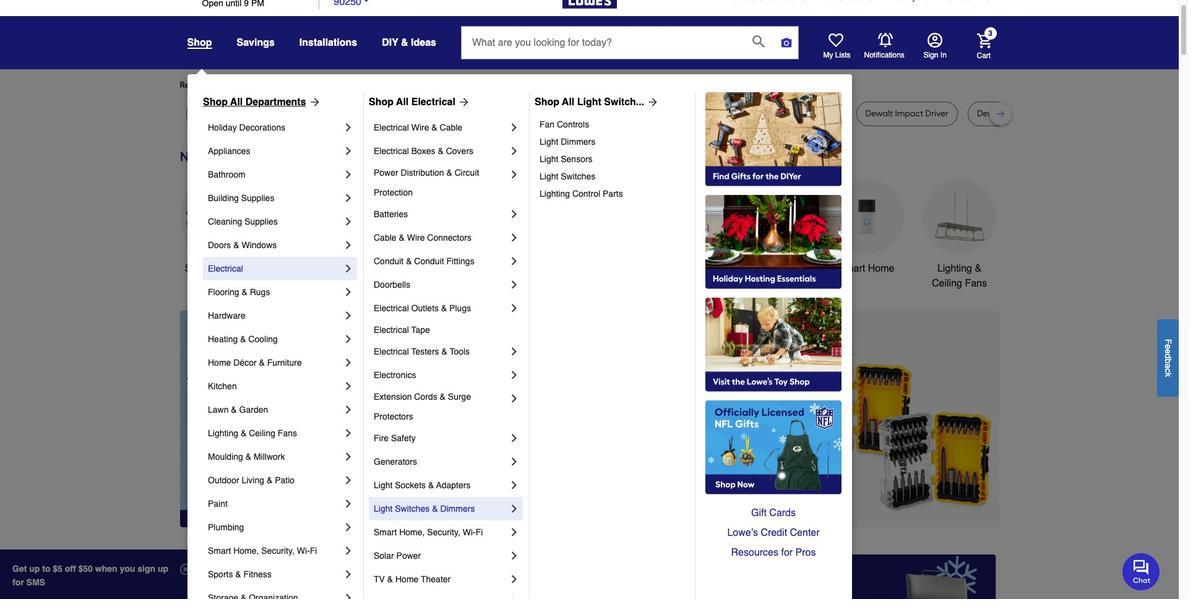 Task type: describe. For each thing, give the bounding box(es) containing it.
lawn & garden link
[[208, 398, 342, 422]]

you for recommended searches for you
[[293, 80, 307, 90]]

& inside button
[[401, 37, 408, 48]]

$5
[[53, 564, 62, 574]]

arrow right image for shop all electrical
[[456, 96, 470, 108]]

notifications
[[865, 51, 905, 59]]

shop all electrical
[[369, 97, 456, 108]]

more
[[317, 80, 337, 90]]

distribution
[[401, 168, 444, 178]]

millwork
[[254, 452, 285, 462]]

1 horizontal spatial lighting & ceiling fans link
[[923, 180, 997, 291]]

new deals every day during 25 days of deals image
[[180, 146, 1000, 167]]

2 horizontal spatial arrow right image
[[977, 419, 989, 431]]

outdoor living & patio
[[208, 476, 295, 485]]

2 up from the left
[[158, 564, 168, 574]]

electrical outlets & plugs link
[[374, 297, 508, 320]]

& inside power distribution & circuit protection
[[447, 168, 452, 178]]

installations button
[[300, 32, 357, 54]]

1 vertical spatial wire
[[407, 233, 425, 243]]

chevron right image for electrical testers & tools link
[[508, 345, 521, 358]]

electrical boxes & covers
[[374, 146, 474, 156]]

control
[[573, 189, 601, 199]]

electrical for electrical wire & cable
[[374, 123, 409, 132]]

holiday hosting essentials. image
[[706, 195, 842, 289]]

lowe's home improvement notification center image
[[878, 33, 893, 48]]

protectors
[[374, 412, 413, 422]]

scroll to item #2 image
[[666, 505, 696, 510]]

4 bit from the left
[[604, 108, 614, 119]]

light dimmers link
[[540, 133, 687, 150]]

my lists
[[824, 51, 851, 59]]

holiday decorations
[[208, 123, 286, 132]]

smart inside 'link'
[[839, 263, 866, 274]]

lowe's home improvement cart image
[[977, 33, 992, 48]]

f
[[1164, 339, 1174, 344]]

up to 35 percent off select small appliances. image
[[461, 555, 719, 599]]

0 vertical spatial wi-
[[463, 528, 476, 537]]

smart home, security, wi-fi for the left smart home, security, wi-fi link
[[208, 546, 317, 556]]

outlets
[[412, 303, 439, 313]]

cooling
[[248, 334, 278, 344]]

get up to 2 free select tools or batteries when you buy 1 with select purchases. image
[[182, 555, 441, 599]]

0 horizontal spatial home
[[208, 358, 231, 368]]

& inside 'link'
[[240, 334, 246, 344]]

electrical wire & cable link
[[374, 116, 508, 139]]

sign
[[138, 564, 155, 574]]

shop all electrical link
[[369, 95, 470, 110]]

3 impact from the left
[[896, 108, 924, 119]]

1 bit from the left
[[372, 108, 382, 119]]

cleaning
[[208, 217, 242, 227]]

doorbells
[[374, 280, 411, 290]]

decorations for christmas
[[469, 278, 522, 289]]

1 vertical spatial power
[[397, 551, 421, 561]]

1 horizontal spatial bathroom
[[753, 263, 796, 274]]

electrical up dewalt bit set
[[412, 97, 456, 108]]

electrical outlets & plugs
[[374, 303, 471, 313]]

for up the shop all electrical
[[390, 80, 401, 90]]

sports & fitness
[[208, 570, 272, 580]]

f e e d b a c k
[[1164, 339, 1174, 377]]

all for electrical
[[396, 97, 409, 108]]

lighting for left lighting & ceiling fans link
[[208, 428, 238, 438]]

holiday
[[208, 123, 237, 132]]

doors
[[208, 240, 231, 250]]

for up departments
[[280, 80, 291, 90]]

switch...
[[604, 97, 645, 108]]

theater
[[421, 575, 451, 584]]

1 vertical spatial lighting
[[938, 263, 973, 274]]

shop for shop all light switch...
[[535, 97, 560, 108]]

up to 50 percent off select tools and accessories. image
[[400, 311, 1000, 527]]

light for light switches & dimmers
[[374, 504, 393, 514]]

lawn & garden
[[208, 405, 268, 415]]

light sensors link
[[540, 150, 687, 168]]

plumbing link
[[208, 516, 342, 539]]

chevron right image for hardware
[[342, 310, 355, 322]]

chevron right image for bathroom
[[342, 168, 355, 181]]

light dimmers
[[540, 137, 596, 147]]

tv
[[374, 575, 385, 584]]

dewalt tool
[[251, 108, 297, 119]]

smart for the left smart home, security, wi-fi link's chevron right image
[[208, 546, 231, 556]]

& inside extension cords & surge protectors
[[440, 392, 446, 402]]

1 set from the left
[[452, 108, 465, 119]]

kitchen
[[208, 381, 237, 391]]

0 horizontal spatial bathroom
[[208, 170, 246, 180]]

my
[[824, 51, 834, 59]]

1 horizontal spatial home
[[396, 575, 419, 584]]

light down recommended searches for you heading at the top of page
[[577, 97, 602, 108]]

christmas decorations
[[469, 263, 522, 289]]

driver for impact driver
[[814, 108, 837, 119]]

dewalt for dewalt impact driver
[[866, 108, 893, 119]]

up to 30 percent off select grills and accessories. image
[[739, 555, 997, 599]]

sign in
[[924, 51, 947, 59]]

sms
[[26, 578, 45, 588]]

garden
[[239, 405, 268, 415]]

chat invite button image
[[1123, 553, 1161, 590]]

generators
[[374, 457, 417, 467]]

chevron right image for the right smart home, security, wi-fi link
[[508, 526, 521, 539]]

lowe's home improvement logo image
[[562, 0, 617, 23]]

chevron right image for home décor & furniture
[[342, 357, 355, 369]]

find gifts for the diyer. image
[[706, 92, 842, 186]]

adapters
[[436, 480, 471, 490]]

c
[[1164, 368, 1174, 373]]

credit
[[761, 528, 788, 539]]

supplies for cleaning supplies
[[245, 217, 278, 227]]

cable & wire connectors link
[[374, 226, 508, 250]]

chevron right image for outdoor living & patio
[[342, 474, 355, 487]]

light switches & dimmers link
[[374, 497, 508, 521]]

chevron right image for flooring & rugs
[[342, 286, 355, 298]]

gift
[[752, 508, 767, 519]]

1 vertical spatial wi-
[[297, 546, 310, 556]]

solar
[[374, 551, 394, 561]]

1 vertical spatial ceiling
[[249, 428, 275, 438]]

all for light
[[562, 97, 575, 108]]

get up to $5 off $50 when you sign up for sms
[[12, 564, 168, 588]]

1 horizontal spatial ceiling
[[932, 278, 963, 289]]

flooring & rugs link
[[208, 280, 342, 304]]

scroll to item #5 image
[[758, 505, 788, 510]]

1 horizontal spatial tools
[[450, 347, 470, 357]]

scroll to item #4 image
[[728, 505, 758, 510]]

chevron right image for lawn & garden
[[342, 404, 355, 416]]

tv & home theater
[[374, 575, 451, 584]]

in
[[941, 51, 947, 59]]

impact driver
[[784, 108, 837, 119]]

shop all light switch... link
[[535, 95, 660, 110]]

fan controls
[[540, 119, 590, 129]]

chevron right image for tv & home theater link
[[508, 573, 521, 586]]

recommended searches for you heading
[[180, 79, 1000, 92]]

chevron right image for plumbing link
[[342, 521, 355, 534]]

tool
[[281, 108, 297, 119]]

scroll to item #3 element
[[696, 504, 728, 511]]

shop all light switch...
[[535, 97, 645, 108]]

moulding & millwork link
[[208, 445, 342, 469]]

2 drill from the left
[[588, 108, 602, 119]]

3 set from the left
[[670, 108, 683, 119]]

Search Query text field
[[462, 27, 743, 59]]

1 conduit from the left
[[374, 256, 404, 266]]

arrow right image
[[306, 96, 321, 108]]

light switches link
[[540, 168, 687, 185]]

appliances link
[[208, 139, 342, 163]]

chevron right image for lighting & ceiling fans
[[342, 427, 355, 440]]

testers
[[411, 347, 439, 357]]

center
[[790, 528, 820, 539]]

heating
[[208, 334, 238, 344]]

chevron right image for fire safety
[[508, 432, 521, 445]]

0 horizontal spatial tools
[[391, 263, 414, 274]]

0 horizontal spatial security,
[[261, 546, 295, 556]]

0 vertical spatial lighting & ceiling fans
[[932, 263, 988, 289]]

chevron right image for batteries
[[508, 208, 521, 220]]

fire safety
[[374, 433, 416, 443]]

diy
[[382, 37, 399, 48]]

fi for the right smart home, security, wi-fi link's chevron right image
[[476, 528, 483, 537]]

chevron right image for conduit & conduit fittings
[[508, 255, 521, 267]]

chevron right image for doorbells
[[508, 279, 521, 291]]

chevron right image for kitchen
[[342, 380, 355, 393]]

home inside 'link'
[[868, 263, 895, 274]]

chevron right image for electrical boxes & covers
[[508, 145, 521, 157]]

lawn
[[208, 405, 229, 415]]

building supplies
[[208, 193, 275, 203]]

generators link
[[374, 450, 508, 474]]

b
[[1164, 359, 1174, 363]]

shop for shop all departments
[[203, 97, 228, 108]]

shop all departments
[[203, 97, 306, 108]]

chevron right image for cable & wire connectors
[[508, 232, 521, 244]]

visit the lowe's toy shop. image
[[706, 298, 842, 392]]

switches for light switches & dimmers
[[395, 504, 430, 514]]

searches
[[241, 80, 278, 90]]

pros
[[796, 547, 816, 558]]

cable inside cable & wire connectors link
[[374, 233, 397, 243]]



Task type: vqa. For each thing, say whether or not it's contained in the screenshot.
bad
no



Task type: locate. For each thing, give the bounding box(es) containing it.
shop for shop all deals
[[185, 263, 208, 274]]

4 set from the left
[[1036, 108, 1049, 119]]

dewalt drill bit
[[326, 108, 382, 119]]

supplies for building supplies
[[241, 193, 275, 203]]

power up the protection
[[374, 168, 399, 178]]

dimmers down adapters
[[440, 504, 475, 514]]

switches down the sensors
[[561, 172, 596, 181]]

wi- up sports & fitness link
[[297, 546, 310, 556]]

all left the deals
[[210, 263, 221, 274]]

switches for light switches
[[561, 172, 596, 181]]

decorations down dewalt tool on the left top
[[239, 123, 286, 132]]

electrical for electrical boxes & covers
[[374, 146, 409, 156]]

security, down light switches & dimmers link
[[427, 528, 461, 537]]

all up electrical wire & cable
[[396, 97, 409, 108]]

dewalt for dewalt drill
[[711, 108, 739, 119]]

smart home, security, wi-fi
[[374, 528, 483, 537], [208, 546, 317, 556]]

fi down plumbing link
[[310, 546, 317, 556]]

equipment
[[658, 278, 705, 289]]

surge
[[448, 392, 471, 402]]

light switches & dimmers
[[374, 504, 475, 514]]

0 horizontal spatial lighting & ceiling fans
[[208, 428, 297, 438]]

chevron right image for electrical outlets & plugs link at left
[[508, 302, 521, 315]]

flooring & rugs
[[208, 287, 270, 297]]

fire
[[374, 433, 389, 443]]

electrical tape
[[374, 325, 430, 335]]

outdoor tools & equipment
[[646, 263, 717, 289]]

savings
[[237, 37, 275, 48]]

0 vertical spatial smart
[[839, 263, 866, 274]]

$50
[[78, 564, 93, 574]]

arrow right image inside shop all electrical link
[[456, 96, 470, 108]]

0 vertical spatial bathroom
[[208, 170, 246, 180]]

outdoor for outdoor tools & equipment
[[646, 263, 682, 274]]

tools up doorbells
[[391, 263, 414, 274]]

chevron right image for moulding & millwork
[[342, 451, 355, 463]]

0 horizontal spatial conduit
[[374, 256, 404, 266]]

1 vertical spatial home,
[[234, 546, 259, 556]]

smart home, security, wi-fi link down light switches & dimmers
[[374, 521, 508, 544]]

6 bit from the left
[[1024, 108, 1034, 119]]

0 vertical spatial home
[[868, 263, 895, 274]]

light for light sensors
[[540, 154, 559, 164]]

wi- down light switches & dimmers link
[[463, 528, 476, 537]]

tools inside outdoor tools & equipment
[[684, 263, 707, 274]]

0 horizontal spatial arrow right image
[[456, 96, 470, 108]]

shop these last-minute gifts. $99 or less. quantities are limited and won't last. image
[[180, 311, 380, 527]]

connectors
[[427, 233, 472, 243]]

chevron right image for appliances
[[342, 145, 355, 157]]

fi
[[476, 528, 483, 537], [310, 546, 317, 556]]

arrow right image inside shop all light switch... link
[[645, 96, 660, 108]]

0 horizontal spatial home,
[[234, 546, 259, 556]]

0 horizontal spatial lighting & ceiling fans link
[[208, 422, 342, 445]]

for left pros
[[782, 547, 793, 558]]

officially licensed n f l gifts. shop now. image
[[706, 401, 842, 495]]

0 horizontal spatial impact
[[493, 108, 522, 119]]

1 dewalt from the left
[[195, 108, 223, 119]]

0 vertical spatial outdoor
[[646, 263, 682, 274]]

2 shop from the left
[[369, 97, 394, 108]]

smart home, security, wi-fi for the right smart home, security, wi-fi link
[[374, 528, 483, 537]]

decorations for holiday
[[239, 123, 286, 132]]

e up d
[[1164, 344, 1174, 349]]

1 horizontal spatial lighting & ceiling fans
[[932, 263, 988, 289]]

conduit down cable & wire connectors
[[414, 256, 444, 266]]

when
[[95, 564, 117, 574]]

lighting
[[540, 189, 570, 199], [938, 263, 973, 274], [208, 428, 238, 438]]

bit
[[372, 108, 382, 119], [440, 108, 450, 119], [549, 108, 559, 119], [604, 108, 614, 119], [658, 108, 668, 119], [1024, 108, 1034, 119]]

driver for impact driver bit
[[524, 108, 547, 119]]

1 horizontal spatial you
[[403, 80, 417, 90]]

chevron right image for paint link
[[342, 498, 355, 510]]

dewalt up the holiday
[[195, 108, 223, 119]]

chevron right image for electrical link
[[342, 263, 355, 275]]

light down light dimmers
[[540, 154, 559, 164]]

fire safety link
[[374, 427, 508, 450]]

you
[[120, 564, 135, 574]]

chevron down image
[[362, 0, 371, 5]]

0 horizontal spatial fans
[[278, 428, 297, 438]]

chevron right image for solar power
[[508, 550, 521, 562]]

shop for shop all electrical
[[369, 97, 394, 108]]

electrical boxes & covers link
[[374, 139, 508, 163]]

1 horizontal spatial driver
[[814, 108, 837, 119]]

1 vertical spatial bathroom
[[753, 263, 796, 274]]

tools up equipment
[[684, 263, 707, 274]]

lowe's credit center link
[[706, 523, 842, 543]]

2 vertical spatial smart
[[208, 546, 231, 556]]

1 horizontal spatial smart
[[374, 528, 397, 537]]

tools down electrical tape link
[[450, 347, 470, 357]]

chevron right image for electrical wire & cable link
[[508, 121, 521, 134]]

patio
[[275, 476, 295, 485]]

dewalt down shop all departments
[[251, 108, 279, 119]]

2 horizontal spatial shop
[[535, 97, 560, 108]]

extension
[[374, 392, 412, 402]]

0 vertical spatial wire
[[412, 123, 429, 132]]

0 vertical spatial power
[[374, 168, 399, 178]]

decorations down "christmas"
[[469, 278, 522, 289]]

wire up conduit & conduit fittings
[[407, 233, 425, 243]]

fittings
[[447, 256, 475, 266]]

sign
[[924, 51, 939, 59]]

1 horizontal spatial bathroom link
[[737, 180, 811, 276]]

resources for pros
[[732, 547, 816, 558]]

lighting control parts link
[[540, 185, 687, 202]]

lighting & ceiling fans link
[[923, 180, 997, 291], [208, 422, 342, 445]]

0 vertical spatial fi
[[476, 528, 483, 537]]

cards
[[770, 508, 796, 519]]

holiday decorations link
[[208, 116, 342, 139]]

chevron right image for light switches & dimmers link
[[508, 503, 521, 515]]

outdoor up equipment
[[646, 263, 682, 274]]

5 dewalt from the left
[[711, 108, 739, 119]]

light down "generators"
[[374, 480, 393, 490]]

arrow right image
[[456, 96, 470, 108], [645, 96, 660, 108], [977, 419, 989, 431]]

fan
[[540, 119, 555, 129]]

0 horizontal spatial driver
[[524, 108, 547, 119]]

security,
[[427, 528, 461, 537], [261, 546, 295, 556]]

3 drill from the left
[[741, 108, 755, 119]]

paint link
[[208, 492, 342, 516]]

2 impact from the left
[[784, 108, 812, 119]]

2 horizontal spatial impact
[[896, 108, 924, 119]]

you up arrow right image on the top left of page
[[293, 80, 307, 90]]

smart home, security, wi-fi link up fitness on the left bottom of the page
[[208, 539, 342, 563]]

1 driver from the left
[[524, 108, 547, 119]]

2 e from the top
[[1164, 349, 1174, 354]]

electrical testers & tools link
[[374, 340, 508, 363]]

3 shop from the left
[[535, 97, 560, 108]]

1 horizontal spatial dimmers
[[561, 137, 596, 147]]

smart for the right smart home, security, wi-fi link's chevron right image
[[374, 528, 397, 537]]

3
[[989, 29, 993, 38]]

dewalt up electrical wire & cable
[[410, 108, 438, 119]]

0 horizontal spatial fi
[[310, 546, 317, 556]]

supplies inside building supplies 'link'
[[241, 193, 275, 203]]

impact for impact driver
[[784, 108, 812, 119]]

3 driver from the left
[[926, 108, 949, 119]]

furniture
[[267, 358, 302, 368]]

light down light sensors
[[540, 172, 559, 181]]

you for more suggestions for you
[[403, 80, 417, 90]]

5 bit from the left
[[658, 108, 668, 119]]

cleaning supplies
[[208, 217, 278, 227]]

0 vertical spatial cable
[[440, 123, 463, 132]]

switches down sockets
[[395, 504, 430, 514]]

drill for dewalt drill bit
[[355, 108, 370, 119]]

0 vertical spatial lighting
[[540, 189, 570, 199]]

1 horizontal spatial switches
[[561, 172, 596, 181]]

all up fan controls
[[562, 97, 575, 108]]

light down fan
[[540, 137, 559, 147]]

fi for the left smart home, security, wi-fi link's chevron right image
[[310, 546, 317, 556]]

up right sign
[[158, 564, 168, 574]]

2 you from the left
[[403, 80, 417, 90]]

cable down dewalt bit set
[[440, 123, 463, 132]]

electrical left "tape"
[[374, 325, 409, 335]]

cable & wire connectors
[[374, 233, 472, 243]]

home, for the right smart home, security, wi-fi link
[[399, 528, 425, 537]]

1 horizontal spatial security,
[[427, 528, 461, 537]]

1 up from the left
[[29, 564, 40, 574]]

2 bit from the left
[[440, 108, 450, 119]]

bit set
[[658, 108, 683, 119]]

impact for impact driver bit
[[493, 108, 522, 119]]

e up b
[[1164, 349, 1174, 354]]

1 horizontal spatial impact
[[784, 108, 812, 119]]

for inside get up to $5 off $50 when you sign up for sms
[[12, 578, 24, 588]]

dewalt drill
[[711, 108, 755, 119]]

electrical down doorbells
[[374, 303, 409, 313]]

dewalt for dewalt
[[195, 108, 223, 119]]

chevron right image for holiday decorations link at left top
[[342, 121, 355, 134]]

electrical wire & cable
[[374, 123, 463, 132]]

light switches
[[540, 172, 596, 181]]

cords
[[414, 392, 438, 402]]

1 vertical spatial security,
[[261, 546, 295, 556]]

& inside "link"
[[246, 452, 251, 462]]

2 set from the left
[[617, 108, 629, 119]]

diy & ideas button
[[382, 32, 436, 54]]

gift cards link
[[706, 503, 842, 523]]

for down get
[[12, 578, 24, 588]]

1 horizontal spatial smart home, security, wi-fi link
[[374, 521, 508, 544]]

0 horizontal spatial smart home, security, wi-fi
[[208, 546, 317, 556]]

dimmers inside 'link'
[[561, 137, 596, 147]]

1 horizontal spatial fi
[[476, 528, 483, 537]]

search image
[[753, 35, 765, 48]]

1 vertical spatial switches
[[395, 504, 430, 514]]

conduit
[[374, 256, 404, 266], [414, 256, 444, 266]]

2 horizontal spatial smart
[[839, 263, 866, 274]]

shop up fan
[[535, 97, 560, 108]]

suggestions
[[339, 80, 388, 90]]

heating & cooling
[[208, 334, 278, 344]]

2 horizontal spatial tools
[[684, 263, 707, 274]]

sports
[[208, 570, 233, 580]]

dewalt
[[195, 108, 223, 119], [251, 108, 279, 119], [326, 108, 353, 119], [410, 108, 438, 119], [711, 108, 739, 119], [866, 108, 893, 119], [978, 108, 1005, 119]]

power inside power distribution & circuit protection
[[374, 168, 399, 178]]

dimmers up the sensors
[[561, 137, 596, 147]]

cleaning supplies link
[[208, 210, 342, 233]]

1 vertical spatial fi
[[310, 546, 317, 556]]

dewalt right arrow right image on the top left of page
[[326, 108, 353, 119]]

supplies up windows
[[245, 217, 278, 227]]

electrical left boxes
[[374, 146, 409, 156]]

1 vertical spatial outdoor
[[208, 476, 239, 485]]

home, up 'sports & fitness' at the left bottom
[[234, 546, 259, 556]]

fi down light switches & dimmers link
[[476, 528, 483, 537]]

paint
[[208, 499, 228, 509]]

dewalt right bit set
[[711, 108, 739, 119]]

& inside outdoor tools & equipment
[[710, 263, 717, 274]]

home, down light switches & dimmers
[[399, 528, 425, 537]]

1 vertical spatial supplies
[[245, 217, 278, 227]]

0 horizontal spatial smart
[[208, 546, 231, 556]]

light for light switches
[[540, 172, 559, 181]]

None search field
[[461, 26, 799, 71]]

2 vertical spatial home
[[396, 575, 419, 584]]

1 horizontal spatial conduit
[[414, 256, 444, 266]]

solar power link
[[374, 544, 508, 568]]

1 vertical spatial lighting & ceiling fans link
[[208, 422, 342, 445]]

protection
[[374, 188, 413, 198]]

chevron right image for the power distribution & circuit protection link
[[508, 168, 521, 181]]

shop for shop
[[187, 37, 212, 48]]

electrical for electrical tape
[[374, 325, 409, 335]]

power distribution & circuit protection
[[374, 168, 482, 198]]

2 driver from the left
[[814, 108, 837, 119]]

2 horizontal spatial home
[[868, 263, 895, 274]]

1 vertical spatial dimmers
[[440, 504, 475, 514]]

1 horizontal spatial fans
[[965, 278, 988, 289]]

arrow left image
[[410, 419, 423, 431]]

shop button
[[187, 37, 212, 49]]

2 horizontal spatial driver
[[926, 108, 949, 119]]

covers
[[446, 146, 474, 156]]

windows
[[242, 240, 277, 250]]

0 vertical spatial decorations
[[239, 123, 286, 132]]

lighting inside lighting control parts link
[[540, 189, 570, 199]]

chevron right image for building supplies
[[342, 192, 355, 204]]

all for deals
[[210, 263, 221, 274]]

1 horizontal spatial wi-
[[463, 528, 476, 537]]

electrical up flooring
[[208, 264, 243, 274]]

dewalt down cart
[[978, 108, 1005, 119]]

0 horizontal spatial you
[[293, 80, 307, 90]]

wi-
[[463, 528, 476, 537], [297, 546, 310, 556]]

security, down plumbing link
[[261, 546, 295, 556]]

3 bit from the left
[[549, 108, 559, 119]]

chevron right image for doors & windows link
[[342, 239, 355, 251]]

0 horizontal spatial dimmers
[[440, 504, 475, 514]]

safety
[[391, 433, 416, 443]]

dewalt for dewalt drill bit set
[[978, 108, 1005, 119]]

2 dewalt from the left
[[251, 108, 279, 119]]

0 horizontal spatial outdoor
[[208, 476, 239, 485]]

1 horizontal spatial cable
[[440, 123, 463, 132]]

shop left the deals
[[185, 263, 208, 274]]

smart home, security, wi-fi up fitness on the left bottom of the page
[[208, 546, 317, 556]]

electronics
[[374, 370, 416, 380]]

3 dewalt from the left
[[326, 108, 353, 119]]

shop down recommended
[[203, 97, 228, 108]]

chevron right image for extension cords & surge protectors
[[508, 393, 521, 405]]

0 vertical spatial lighting & ceiling fans link
[[923, 180, 997, 291]]

supplies inside cleaning supplies link
[[245, 217, 278, 227]]

wire down dewalt bit set
[[412, 123, 429, 132]]

chevron right image
[[342, 121, 355, 134], [508, 121, 521, 134], [508, 168, 521, 181], [342, 215, 355, 228], [342, 239, 355, 251], [342, 263, 355, 275], [508, 302, 521, 315], [342, 333, 355, 345], [508, 345, 521, 358], [508, 369, 521, 381], [508, 456, 521, 468], [508, 479, 521, 492], [342, 498, 355, 510], [508, 503, 521, 515], [342, 521, 355, 534], [508, 526, 521, 539], [342, 545, 355, 557], [342, 568, 355, 581], [508, 573, 521, 586]]

boxes
[[412, 146, 436, 156]]

cable down batteries at the left top
[[374, 233, 397, 243]]

6 dewalt from the left
[[866, 108, 893, 119]]

resources for pros link
[[706, 543, 842, 563]]

chevron right image
[[342, 145, 355, 157], [508, 145, 521, 157], [342, 168, 355, 181], [342, 192, 355, 204], [508, 208, 521, 220], [508, 232, 521, 244], [508, 255, 521, 267], [508, 279, 521, 291], [342, 286, 355, 298], [342, 310, 355, 322], [342, 357, 355, 369], [342, 380, 355, 393], [508, 393, 521, 405], [342, 404, 355, 416], [342, 427, 355, 440], [508, 432, 521, 445], [342, 451, 355, 463], [342, 474, 355, 487], [508, 550, 521, 562], [342, 592, 355, 599], [508, 597, 521, 599]]

camera image
[[781, 37, 793, 49]]

sports & fitness link
[[208, 563, 342, 586]]

heating & cooling link
[[208, 328, 342, 351]]

0 vertical spatial supplies
[[241, 193, 275, 203]]

cable inside electrical wire & cable link
[[440, 123, 463, 132]]

0 vertical spatial shop
[[187, 37, 212, 48]]

0 horizontal spatial ceiling
[[249, 428, 275, 438]]

shop all deals
[[185, 263, 249, 274]]

home, for the left smart home, security, wi-fi link
[[234, 546, 259, 556]]

chevron right image for cleaning supplies link
[[342, 215, 355, 228]]

smart home
[[839, 263, 895, 274]]

light
[[577, 97, 602, 108], [540, 137, 559, 147], [540, 154, 559, 164], [540, 172, 559, 181], [374, 480, 393, 490], [374, 504, 393, 514]]

chevron right image for generators link
[[508, 456, 521, 468]]

0 vertical spatial dimmers
[[561, 137, 596, 147]]

shop down the more suggestions for you link on the top left of page
[[369, 97, 394, 108]]

2 conduit from the left
[[414, 256, 444, 266]]

chevron right image for the left smart home, security, wi-fi link
[[342, 545, 355, 557]]

1 horizontal spatial lighting
[[540, 189, 570, 199]]

1 horizontal spatial decorations
[[469, 278, 522, 289]]

electrical for electrical testers & tools
[[374, 347, 409, 357]]

driver up fan
[[524, 108, 547, 119]]

drill bit set
[[588, 108, 629, 119]]

dewalt for dewalt drill bit
[[326, 108, 353, 119]]

dewalt for dewalt bit set
[[410, 108, 438, 119]]

all for departments
[[230, 97, 243, 108]]

dimmers
[[561, 137, 596, 147], [440, 504, 475, 514]]

outdoor living & patio link
[[208, 469, 342, 492]]

lighting for lighting control parts link
[[540, 189, 570, 199]]

0 horizontal spatial up
[[29, 564, 40, 574]]

kitchen link
[[208, 375, 342, 398]]

electrical link
[[208, 257, 342, 280]]

light for light dimmers
[[540, 137, 559, 147]]

0 vertical spatial fans
[[965, 278, 988, 289]]

supplies up the 'cleaning supplies'
[[241, 193, 275, 203]]

1 impact from the left
[[493, 108, 522, 119]]

installations
[[300, 37, 357, 48]]

0 horizontal spatial shop
[[203, 97, 228, 108]]

drill for dewalt drill
[[741, 108, 755, 119]]

1 vertical spatial smart
[[374, 528, 397, 537]]

home décor & furniture
[[208, 358, 302, 368]]

1 vertical spatial home
[[208, 358, 231, 368]]

light inside 'link'
[[540, 137, 559, 147]]

1 horizontal spatial up
[[158, 564, 168, 574]]

you up the shop all electrical
[[403, 80, 417, 90]]

1 horizontal spatial home,
[[399, 528, 425, 537]]

electrical for electrical outlets & plugs
[[374, 303, 409, 313]]

0 vertical spatial home,
[[399, 528, 425, 537]]

chevron right image for heating & cooling 'link'
[[342, 333, 355, 345]]

1 vertical spatial decorations
[[469, 278, 522, 289]]

up left to
[[29, 564, 40, 574]]

chevron right image for light sockets & adapters link
[[508, 479, 521, 492]]

1 horizontal spatial outdoor
[[646, 263, 682, 274]]

1 vertical spatial fans
[[278, 428, 297, 438]]

0 vertical spatial security,
[[427, 528, 461, 537]]

rugs
[[250, 287, 270, 297]]

1 horizontal spatial smart home, security, wi-fi
[[374, 528, 483, 537]]

1 vertical spatial smart home, security, wi-fi
[[208, 546, 317, 556]]

light sockets & adapters link
[[374, 474, 508, 497]]

1 horizontal spatial arrow right image
[[645, 96, 660, 108]]

1 e from the top
[[1164, 344, 1174, 349]]

plumbing
[[208, 523, 244, 532]]

extension cords & surge protectors
[[374, 392, 474, 422]]

outdoor for outdoor living & patio
[[208, 476, 239, 485]]

power up the tv & home theater
[[397, 551, 421, 561]]

smart home, security, wi-fi down light switches & dimmers
[[374, 528, 483, 537]]

1 vertical spatial lighting & ceiling fans
[[208, 428, 297, 438]]

driver down my
[[814, 108, 837, 119]]

light down light sockets & adapters
[[374, 504, 393, 514]]

electrical down the shop all electrical
[[374, 123, 409, 132]]

shop
[[203, 97, 228, 108], [369, 97, 394, 108], [535, 97, 560, 108]]

0 horizontal spatial bathroom link
[[208, 163, 342, 186]]

shop up recommended
[[187, 37, 212, 48]]

drill for dewalt drill bit set
[[1007, 108, 1022, 119]]

all down recommended searches for you
[[230, 97, 243, 108]]

lowe's home improvement lists image
[[829, 33, 844, 48]]

lowe's home improvement account image
[[928, 33, 943, 48]]

1 shop from the left
[[203, 97, 228, 108]]

outdoor inside outdoor tools & equipment
[[646, 263, 682, 274]]

light for light sockets & adapters
[[374, 480, 393, 490]]

get
[[12, 564, 27, 574]]

outdoor down moulding
[[208, 476, 239, 485]]

4 dewalt from the left
[[410, 108, 438, 119]]

conduit up doorbells
[[374, 256, 404, 266]]

arrow right image for shop all light switch...
[[645, 96, 660, 108]]

dewalt for dewalt tool
[[251, 108, 279, 119]]

1 horizontal spatial shop
[[369, 97, 394, 108]]

1 drill from the left
[[355, 108, 370, 119]]

chevron right image for sports & fitness link
[[342, 568, 355, 581]]

0 horizontal spatial smart home, security, wi-fi link
[[208, 539, 342, 563]]

0 horizontal spatial lighting
[[208, 428, 238, 438]]

bathroom
[[208, 170, 246, 180], [753, 263, 796, 274]]

1 you from the left
[[293, 80, 307, 90]]

0 horizontal spatial cable
[[374, 233, 397, 243]]

electrical up 'electronics'
[[374, 347, 409, 357]]

chevron right image for the electronics link
[[508, 369, 521, 381]]

2 vertical spatial lighting
[[208, 428, 238, 438]]

4 drill from the left
[[1007, 108, 1022, 119]]

driver down sign in
[[926, 108, 949, 119]]

7 dewalt from the left
[[978, 108, 1005, 119]]

2 horizontal spatial lighting
[[938, 263, 973, 274]]

dewalt down the notifications in the right top of the page
[[866, 108, 893, 119]]



